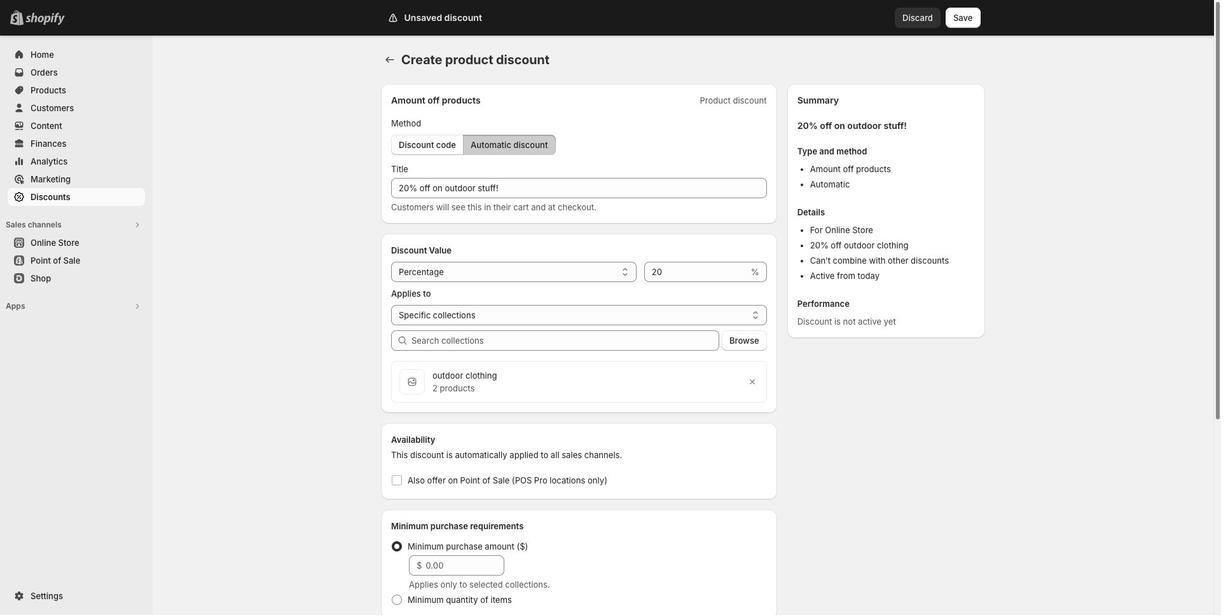 Task type: locate. For each thing, give the bounding box(es) containing it.
0.00 text field
[[426, 556, 505, 577]]

shopify image
[[25, 13, 65, 25]]

None text field
[[391, 178, 767, 199]]

Search collections text field
[[412, 331, 720, 351]]

None text field
[[644, 262, 749, 283]]



Task type: vqa. For each thing, say whether or not it's contained in the screenshot.
0.00 text box
yes



